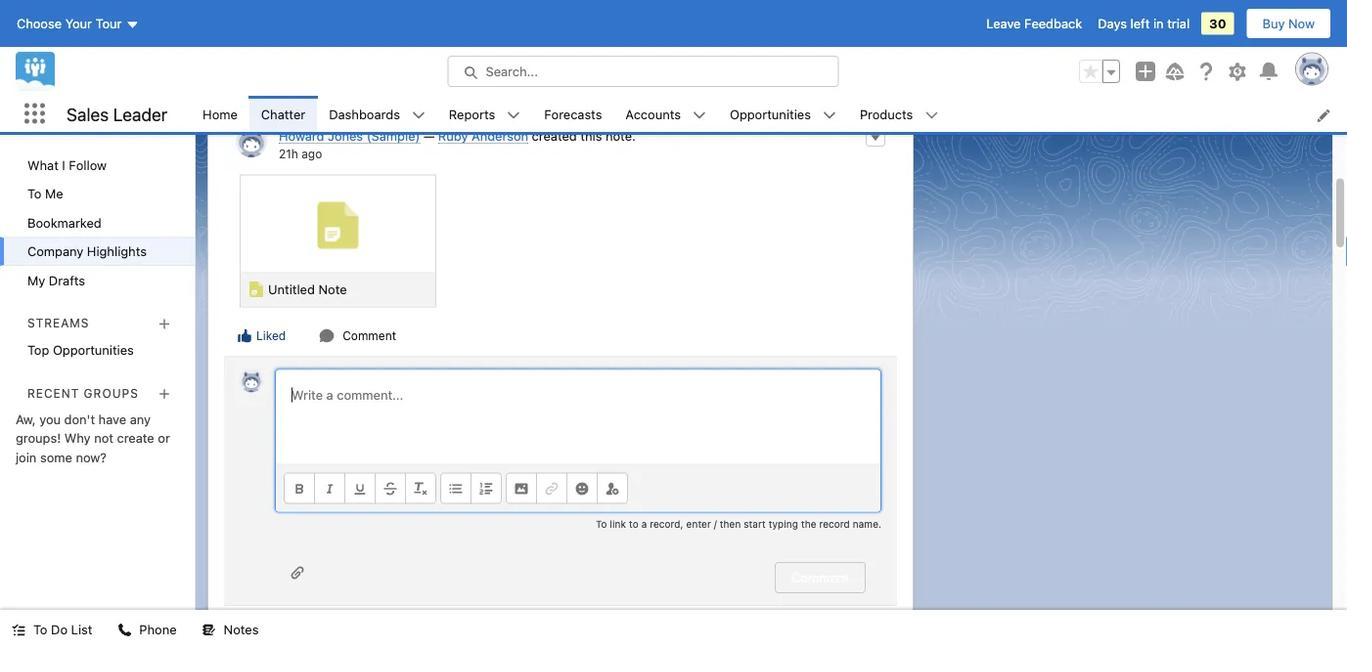 Task type: describe. For each thing, give the bounding box(es) containing it.
reports link
[[437, 96, 507, 132]]

opportunities inside opportunities link
[[730, 106, 811, 121]]

tour
[[96, 16, 122, 31]]

bookmarked
[[27, 215, 102, 230]]

choose
[[17, 16, 62, 31]]

you
[[39, 412, 61, 427]]

created
[[532, 128, 577, 143]]

follow
[[69, 158, 107, 172]]

untitled note
[[268, 282, 347, 297]]

accounts link
[[614, 96, 693, 132]]

to for to do list
[[33, 623, 47, 638]]

name.
[[853, 519, 882, 530]]

howard jones (sample) — ruby anderson created this note. 21h ago
[[279, 128, 636, 161]]

days
[[1098, 16, 1127, 31]]

liked button
[[236, 327, 287, 345]]

sales
[[67, 103, 109, 125]]

ruby anderson link
[[438, 128, 529, 144]]

(sample)
[[367, 128, 420, 143]]

top
[[27, 343, 49, 358]]

align text element
[[440, 473, 502, 504]]

note
[[319, 282, 347, 297]]

trial
[[1168, 16, 1190, 31]]

me
[[45, 186, 63, 201]]

feedback
[[1025, 16, 1083, 31]]

products link
[[848, 96, 925, 132]]

choose your tour
[[17, 16, 122, 31]]

text default image for reports
[[507, 108, 521, 122]]

aw, you don't have any groups!
[[16, 412, 151, 446]]

to for to me
[[27, 186, 42, 201]]

1 horizontal spatial comment
[[792, 571, 849, 586]]

buy
[[1263, 16, 1285, 31]]

chatter
[[261, 106, 306, 121]]

streams
[[27, 317, 90, 330]]

forecasts
[[544, 106, 602, 121]]

in
[[1154, 16, 1164, 31]]

join
[[16, 450, 37, 465]]

company highlights link
[[0, 237, 195, 266]]

ago
[[302, 147, 322, 161]]

to do list
[[33, 623, 92, 638]]

record,
[[650, 519, 684, 530]]

buy now
[[1263, 16, 1315, 31]]

highlights
[[87, 244, 147, 259]]

create
[[117, 431, 154, 446]]

to do list button
[[0, 611, 104, 650]]

dashboards link
[[317, 96, 412, 132]]

/
[[714, 519, 717, 530]]

format text element
[[284, 473, 436, 504]]

to me
[[27, 186, 63, 201]]

text default image inside comment button
[[319, 328, 335, 344]]

the
[[801, 519, 817, 530]]

forecasts link
[[533, 96, 614, 132]]

leave feedback
[[987, 16, 1083, 31]]

text default image inside liked button
[[237, 328, 252, 344]]

—
[[424, 128, 435, 143]]

then
[[720, 519, 741, 530]]

why
[[64, 431, 91, 446]]

21h
[[279, 147, 298, 161]]

to link to a record, enter / then start typing the record name.
[[596, 519, 882, 530]]

leader
[[113, 103, 167, 125]]

not
[[94, 431, 113, 446]]

21h ago link
[[279, 147, 322, 161]]

to for to link to a record, enter / then start typing the record name.
[[596, 519, 607, 530]]

home
[[203, 106, 238, 121]]

reports
[[449, 106, 495, 121]]

my
[[27, 273, 45, 288]]

choose your tour button
[[16, 8, 140, 39]]



Task type: locate. For each thing, give the bounding box(es) containing it.
list containing home
[[191, 96, 1348, 132]]

what
[[27, 158, 59, 172]]

to me link
[[0, 180, 195, 208]]

opportunities list item
[[718, 96, 848, 132]]

bookmarked link
[[0, 208, 195, 237]]

this
[[581, 128, 602, 143]]

text default image inside notes button
[[202, 624, 216, 638]]

text default image for phone
[[118, 624, 132, 638]]

have
[[99, 412, 126, 427]]

my drafts link
[[0, 266, 195, 295]]

reports list item
[[437, 96, 533, 132]]

0 horizontal spatial comment button
[[318, 327, 397, 345]]

home link
[[191, 96, 249, 132]]

opportunities
[[730, 106, 811, 121], [53, 343, 134, 358]]

1 vertical spatial ruby anderson image
[[240, 369, 263, 393]]

0 horizontal spatial opportunities
[[53, 343, 134, 358]]

streams link
[[27, 317, 90, 330]]

opportunities inside top opportunities link
[[53, 343, 134, 358]]

my drafts
[[27, 273, 85, 288]]

search...
[[486, 64, 538, 79]]

1 horizontal spatial comment button
[[775, 563, 866, 594]]

comment inside ruby anderson, 21h ago element
[[343, 329, 396, 343]]

30
[[1210, 16, 1227, 31]]

a
[[642, 519, 647, 530]]

comment
[[343, 329, 396, 343], [792, 571, 849, 586]]

some
[[40, 450, 72, 465]]

enter
[[687, 519, 711, 530]]

your
[[65, 16, 92, 31]]

text default image left do on the bottom left of page
[[12, 624, 25, 638]]

to
[[629, 519, 639, 530]]

1 horizontal spatial opportunities
[[730, 106, 811, 121]]

text default image
[[412, 108, 426, 122], [507, 108, 521, 122], [237, 328, 252, 344]]

to left link
[[596, 519, 607, 530]]

comment down note
[[343, 329, 396, 343]]

text default image left 'phone'
[[118, 624, 132, 638]]

ruby anderson image for to link to a record, enter / then start typing the record name.
[[240, 369, 263, 393]]

0 horizontal spatial comment
[[343, 329, 396, 343]]

1 vertical spatial comment
[[792, 571, 849, 586]]

liked
[[256, 329, 286, 343]]

list
[[191, 96, 1348, 132]]

or
[[158, 431, 170, 446]]

0 vertical spatial opportunities
[[730, 106, 811, 121]]

untitled
[[268, 282, 315, 297]]

None text field
[[276, 370, 881, 464]]

groups
[[84, 387, 139, 400]]

text default image for dashboards
[[412, 108, 426, 122]]

don't
[[64, 412, 95, 427]]

text default image inside accounts list item
[[693, 108, 707, 122]]

text default image inside reports list item
[[507, 108, 521, 122]]

text default image for notes
[[202, 624, 216, 638]]

to
[[27, 186, 42, 201], [596, 519, 607, 530], [33, 623, 47, 638]]

top opportunities
[[27, 343, 134, 358]]

text default image up —
[[412, 108, 426, 122]]

typing
[[769, 519, 799, 530]]

text default image left liked
[[237, 328, 252, 344]]

0 vertical spatial comment button
[[318, 327, 397, 345]]

why not create or join some now?
[[16, 431, 170, 465]]

recent groups link
[[27, 387, 139, 400]]

1 vertical spatial comment button
[[775, 563, 866, 594]]

anderson
[[472, 128, 529, 143]]

1 horizontal spatial text default image
[[412, 108, 426, 122]]

text default image inside dashboards list item
[[412, 108, 426, 122]]

accounts list item
[[614, 96, 718, 132]]

recent groups
[[27, 387, 139, 400]]

comment button down note
[[318, 327, 397, 345]]

opportunities link
[[718, 96, 823, 132]]

text default image for to do list
[[12, 624, 25, 638]]

text default image right accounts
[[693, 108, 707, 122]]

leave
[[987, 16, 1021, 31]]

0 vertical spatial to
[[27, 186, 42, 201]]

1 vertical spatial to
[[596, 519, 607, 530]]

sales leader
[[67, 103, 167, 125]]

chatter link
[[249, 96, 317, 132]]

to left do on the bottom left of page
[[33, 623, 47, 638]]

0 vertical spatial ruby anderson image
[[236, 126, 267, 158]]

company highlights
[[27, 244, 147, 259]]

now?
[[76, 450, 107, 465]]

what i follow
[[27, 158, 107, 172]]

any
[[130, 412, 151, 427]]

i
[[62, 158, 65, 172]]

comment down the
[[792, 571, 849, 586]]

group
[[1079, 60, 1121, 83]]

text default image inside to do list button
[[12, 624, 25, 638]]

ruby anderson image for —
[[236, 126, 267, 158]]

days left in trial
[[1098, 16, 1190, 31]]

2 vertical spatial to
[[33, 623, 47, 638]]

phone
[[139, 623, 177, 638]]

toolbar
[[276, 464, 881, 512]]

do
[[51, 623, 68, 638]]

text default image down note
[[319, 328, 335, 344]]

groups!
[[16, 431, 61, 446]]

link
[[610, 519, 626, 530]]

howard
[[279, 128, 324, 143]]

what i follow link
[[0, 151, 195, 180]]

text default image left "notes"
[[202, 624, 216, 638]]

text default image
[[693, 108, 707, 122], [319, 328, 335, 344], [12, 624, 25, 638], [118, 624, 132, 638], [202, 624, 216, 638]]

comment button down the
[[775, 563, 866, 594]]

dashboards list item
[[317, 96, 437, 132]]

2 horizontal spatial text default image
[[507, 108, 521, 122]]

ruby
[[438, 128, 468, 143]]

ruby anderson, 21h ago element
[[224, 115, 897, 357]]

notes button
[[190, 611, 271, 650]]

notes
[[224, 623, 259, 638]]

to left me
[[27, 186, 42, 201]]

top opportunities link
[[0, 336, 195, 365]]

ruby anderson image down liked button
[[240, 369, 263, 393]]

recent
[[27, 387, 80, 400]]

insert content element
[[506, 473, 628, 504]]

ruby anderson image
[[236, 126, 267, 158], [240, 369, 263, 393]]

ruby anderson image left 21h
[[236, 126, 267, 158]]

left
[[1131, 16, 1150, 31]]

buy now button
[[1246, 8, 1332, 39]]

1 vertical spatial opportunities
[[53, 343, 134, 358]]

record
[[819, 519, 850, 530]]

products list item
[[848, 96, 951, 132]]

0 horizontal spatial text default image
[[237, 328, 252, 344]]

0 vertical spatial comment
[[343, 329, 396, 343]]

comment button
[[318, 327, 397, 345], [775, 563, 866, 594]]

search... button
[[448, 56, 839, 87]]

phone button
[[106, 611, 189, 650]]

to inside button
[[33, 623, 47, 638]]

note.
[[606, 128, 636, 143]]

company
[[27, 244, 83, 259]]

now
[[1289, 16, 1315, 31]]

text default image inside phone button
[[118, 624, 132, 638]]

accounts
[[626, 106, 681, 121]]

dashboards
[[329, 106, 400, 121]]

aw,
[[16, 412, 36, 427]]

drafts
[[49, 273, 85, 288]]

howard jones (sample) link
[[279, 128, 420, 144]]

leave feedback link
[[987, 16, 1083, 31]]

text default image up anderson
[[507, 108, 521, 122]]

list
[[71, 623, 92, 638]]



Task type: vqa. For each thing, say whether or not it's contained in the screenshot.
(Sample)
yes



